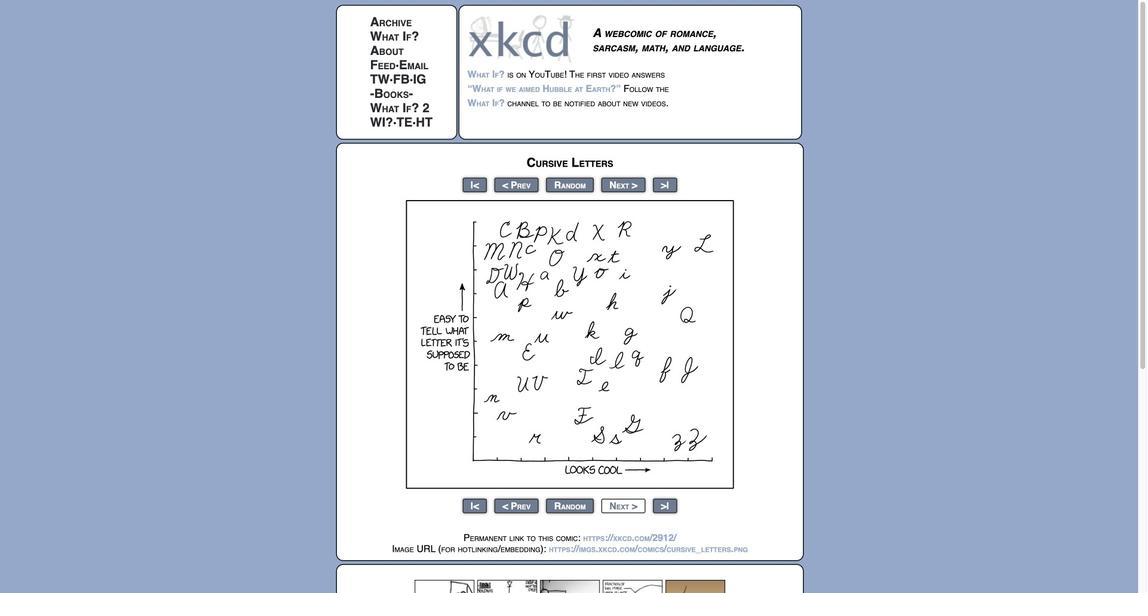 Task type: describe. For each thing, give the bounding box(es) containing it.
cursive letters image
[[406, 200, 734, 489]]



Task type: locate. For each thing, give the bounding box(es) containing it.
selected comics image
[[415, 580, 726, 593]]

xkcd.com logo image
[[468, 14, 578, 63]]



Task type: vqa. For each thing, say whether or not it's contained in the screenshot.
Selected Comics image
yes



